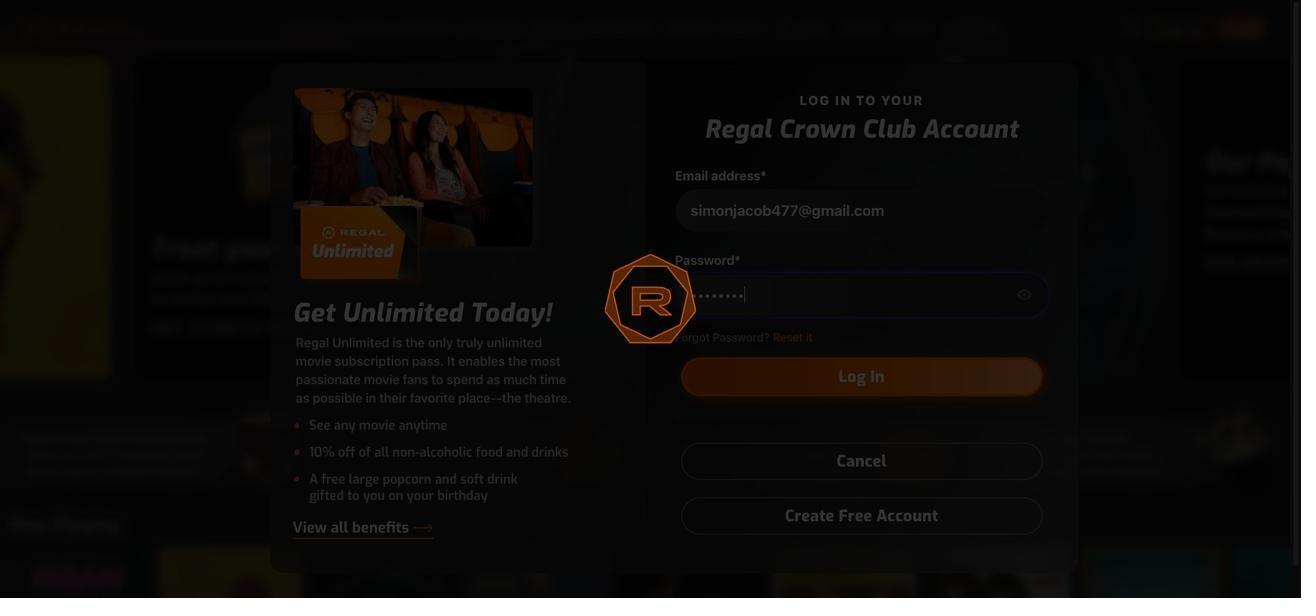 Task type: vqa. For each thing, say whether or not it's contained in the screenshot.
Mystery Movie Monday image
no



Task type: locate. For each thing, give the bounding box(es) containing it.
go to homepage image
[[23, 17, 140, 40]]

popcorn bucket image
[[1191, 411, 1283, 499]]

main element
[[280, 18, 1011, 38]]

buy 3 candies and save $3 when you see i.s.s. image
[[133, 57, 1158, 380]]

get unlimited today! thumbnail image
[[293, 88, 542, 286]]

imax movies image
[[842, 18, 882, 38]]

regal unlimited card image
[[868, 411, 961, 499]]

example@example.com email field
[[675, 189, 1049, 232]]

toggle password visibility image
[[1017, 289, 1032, 301]]

buy 3 candies and save $3 when you see i.s.s. element
[[133, 57, 1158, 380]]

regal tag image
[[546, 411, 638, 499]]

dune popcorn 4 image
[[223, 411, 315, 499]]



Task type: describe. For each thing, give the bounding box(es) containing it.
screenx movies image
[[945, 18, 1006, 38]]

regal dark background image
[[0, 0, 1302, 107]]

4dx movies image
[[773, 18, 832, 38]]

rpx movies image
[[892, 18, 935, 38]]



